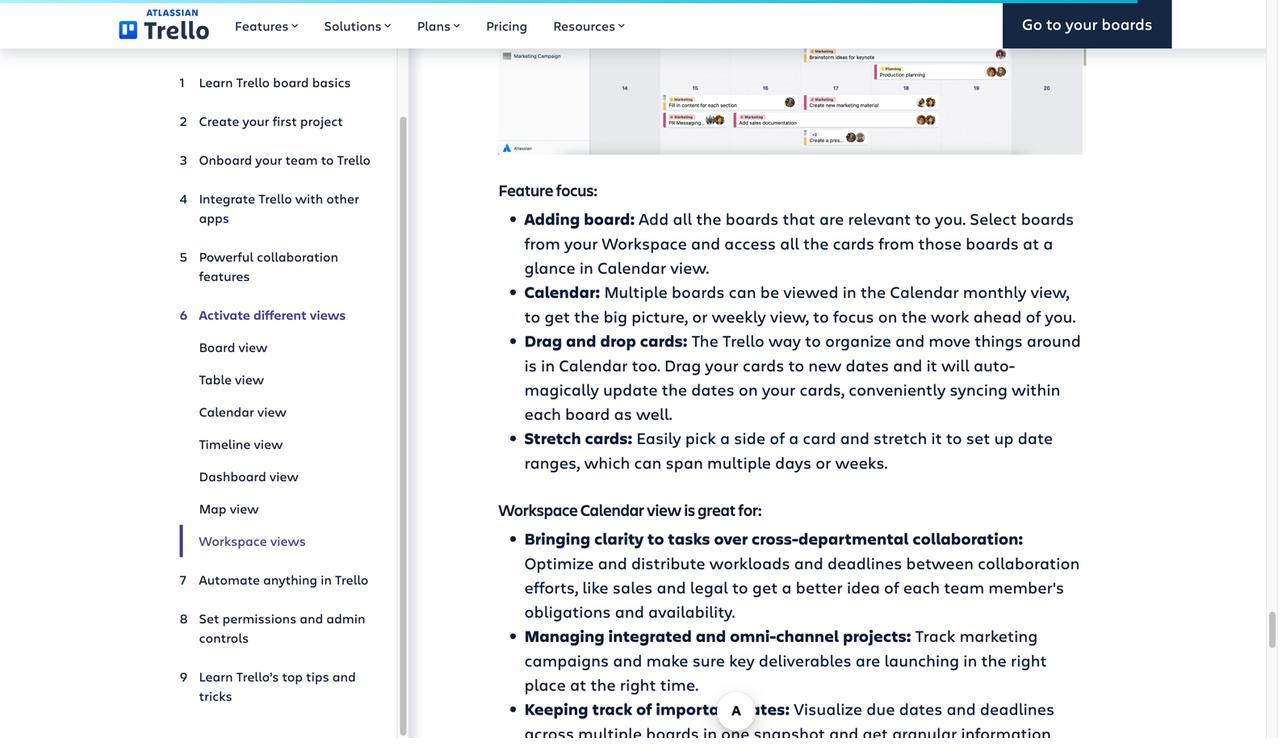 Task type: locate. For each thing, give the bounding box(es) containing it.
1 vertical spatial get
[[752, 576, 778, 598]]

2 learn from the top
[[199, 668, 233, 685]]

on
[[878, 305, 897, 327], [739, 378, 758, 400]]

views down map view "link"
[[270, 532, 306, 549]]

magically
[[524, 378, 599, 400]]

powerful
[[199, 248, 253, 265]]

go to your boards link
[[1003, 0, 1172, 48]]

card
[[803, 427, 836, 449]]

create
[[199, 112, 239, 130]]

getting started with trello
[[180, 2, 349, 53]]

0 horizontal spatial board
[[273, 73, 309, 91]]

auto-
[[974, 354, 1015, 376]]

of right 'idea'
[[884, 576, 899, 598]]

and down integrated
[[613, 649, 642, 671]]

you. up around
[[1045, 305, 1076, 327]]

getting
[[180, 2, 243, 27]]

can down easily in the bottom of the page
[[634, 451, 662, 473]]

of up around
[[1026, 305, 1041, 327]]

0 horizontal spatial view,
[[770, 305, 809, 327]]

0 vertical spatial dates
[[846, 354, 889, 376]]

dates
[[846, 354, 889, 376], [691, 378, 735, 400], [899, 698, 943, 719]]

learn up create
[[199, 73, 233, 91]]

1 vertical spatial on
[[739, 378, 758, 400]]

1 horizontal spatial collaboration
[[978, 552, 1080, 574]]

1 horizontal spatial each
[[903, 576, 940, 598]]

to
[[1046, 13, 1062, 34], [321, 151, 334, 168], [915, 208, 931, 229], [524, 305, 540, 327], [813, 305, 829, 327], [805, 329, 821, 351], [788, 354, 804, 376], [946, 427, 962, 449], [648, 528, 664, 549], [732, 576, 748, 598]]

2 vertical spatial workspace
[[199, 532, 267, 549]]

the up well.
[[662, 378, 687, 400]]

1 horizontal spatial at
[[1023, 232, 1039, 254]]

up
[[994, 427, 1014, 449]]

tasks
[[668, 528, 710, 549]]

calendar up clarity
[[581, 499, 644, 520]]

set permissions and admin controls link
[[180, 602, 371, 654]]

view,
[[1031, 281, 1070, 302], [770, 305, 809, 327]]

0 vertical spatial learn
[[199, 73, 233, 91]]

powerful collaboration features link
[[180, 241, 371, 292]]

trello down onboard your team to trello link
[[259, 190, 292, 207]]

timeline view
[[199, 435, 283, 453]]

workspace down map view
[[199, 532, 267, 549]]

calendar up work at right
[[890, 281, 959, 302]]

days
[[775, 451, 812, 473]]

weekly
[[712, 305, 766, 327]]

1 vertical spatial board
[[565, 403, 610, 424]]

1 horizontal spatial drag
[[664, 354, 701, 376]]

learn up tricks
[[199, 668, 233, 685]]

0 horizontal spatial dates
[[691, 378, 735, 400]]

0 horizontal spatial multiple
[[578, 722, 642, 738]]

each up stretch
[[524, 403, 561, 424]]

omni-
[[730, 625, 776, 647]]

0 vertical spatial with
[[310, 2, 349, 27]]

0 horizontal spatial workspace
[[199, 532, 267, 549]]

and left admin
[[300, 610, 323, 627]]

a inside bringing clarity to tasks over cross-departmental collaboration: optimize and distribute workloads and deadlines between collaboration efforts, like sales and legal to get a better idea of each team member's obligations and availability.
[[782, 576, 792, 598]]

0 horizontal spatial cards
[[743, 354, 784, 376]]

1 horizontal spatial views
[[310, 306, 346, 323]]

on up side
[[739, 378, 758, 400]]

1 vertical spatial multiple
[[578, 722, 642, 738]]

cards down relevant
[[833, 232, 874, 254]]

dates inside visualize due dates and deadlines across multiple boards in one snapshot and get granular informatio
[[899, 698, 943, 719]]

1 vertical spatial workspace
[[499, 499, 578, 520]]

1 vertical spatial drag
[[664, 354, 701, 376]]

calendar down drag and drop cards:
[[559, 354, 628, 376]]

relevant
[[848, 208, 911, 229]]

for:
[[738, 499, 762, 520]]

1 vertical spatial at
[[570, 673, 586, 695]]

dates down organize
[[846, 354, 889, 376]]

0 horizontal spatial right
[[620, 673, 656, 695]]

collaboration
[[257, 248, 338, 265], [978, 552, 1080, 574]]

team down between
[[944, 576, 985, 598]]

0 horizontal spatial you.
[[935, 208, 966, 229]]

0 vertical spatial board
[[273, 73, 309, 91]]

map view link
[[180, 493, 371, 525]]

with inside getting started with trello
[[310, 2, 349, 27]]

1 vertical spatial deadlines
[[980, 698, 1055, 719]]

boards inside visualize due dates and deadlines across multiple boards in one snapshot and get granular informatio
[[646, 722, 699, 738]]

trello down getting
[[180, 27, 227, 53]]

1 from from the left
[[524, 232, 560, 254]]

learn trello's top tips and tricks link
[[180, 660, 371, 712]]

with left other
[[295, 190, 323, 207]]

0 horizontal spatial collaboration
[[257, 248, 338, 265]]

the left work at right
[[902, 305, 927, 327]]

and up granular
[[947, 698, 976, 719]]

timeline
[[199, 435, 251, 453]]

from down relevant
[[879, 232, 914, 254]]

calendar up timeline
[[199, 403, 254, 420]]

1 vertical spatial collaboration
[[978, 552, 1080, 574]]

key
[[729, 649, 755, 671]]

0 vertical spatial you.
[[935, 208, 966, 229]]

your left cards,
[[762, 378, 796, 400]]

to down calendar:
[[524, 305, 540, 327]]

workloads
[[709, 552, 790, 574]]

that
[[783, 208, 815, 229]]

with for started
[[310, 2, 349, 27]]

0 vertical spatial get
[[544, 305, 570, 327]]

1 vertical spatial view,
[[770, 305, 809, 327]]

visualize
[[794, 698, 862, 719]]

trello up create your first project
[[236, 73, 270, 91]]

trello inside integrate trello with other apps
[[259, 190, 292, 207]]

1 vertical spatial learn
[[199, 668, 233, 685]]

1 horizontal spatial deadlines
[[980, 698, 1055, 719]]

0 horizontal spatial can
[[634, 451, 662, 473]]

each
[[524, 403, 561, 424], [903, 576, 940, 598]]

team
[[285, 151, 318, 168], [944, 576, 985, 598]]

trello up admin
[[335, 571, 369, 588]]

collaboration inside bringing clarity to tasks over cross-departmental collaboration: optimize and distribute workloads and deadlines between collaboration efforts, like sales and legal to get a better idea of each team member's obligations and availability.
[[978, 552, 1080, 574]]

new
[[809, 354, 842, 376]]

atlassian trello image
[[119, 9, 209, 39]]

2 vertical spatial get
[[863, 722, 888, 738]]

0 horizontal spatial drag
[[524, 330, 562, 352]]

workspace for calendar
[[499, 499, 578, 520]]

dates up granular
[[899, 698, 943, 719]]

1 horizontal spatial are
[[856, 649, 880, 671]]

0 vertical spatial is
[[524, 354, 537, 376]]

0 vertical spatial views
[[310, 306, 346, 323]]

be
[[760, 281, 779, 302]]

integrate trello with other apps link
[[180, 182, 371, 234]]

each inside bringing clarity to tasks over cross-departmental collaboration: optimize and distribute workloads and deadlines between collaboration efforts, like sales and legal to get a better idea of each team member's obligations and availability.
[[903, 576, 940, 598]]

0 horizontal spatial get
[[544, 305, 570, 327]]

1 horizontal spatial cards
[[833, 232, 874, 254]]

at down campaigns
[[570, 673, 586, 695]]

better
[[796, 576, 843, 598]]

of right side
[[770, 427, 785, 449]]

your inside the add all the boards that are relevant to you. select boards from your workspace and access all the cards from those boards at a glance in calendar view.
[[564, 232, 598, 254]]

in down marketing
[[963, 649, 977, 671]]

right down marketing
[[1011, 649, 1047, 671]]

1 vertical spatial can
[[634, 451, 662, 473]]

get down the due
[[863, 722, 888, 738]]

admin
[[326, 610, 365, 627]]

view for calendar view
[[257, 403, 286, 420]]

cross-
[[752, 528, 798, 549]]

view inside "link"
[[230, 500, 259, 517]]

update
[[603, 378, 658, 400]]

deadlines
[[828, 552, 902, 574], [980, 698, 1055, 719]]

the left big on the left
[[574, 305, 599, 327]]

track
[[915, 625, 956, 646]]

features button
[[222, 0, 311, 48]]

all down 'that'
[[780, 232, 799, 254]]

0 horizontal spatial views
[[270, 532, 306, 549]]

0 vertical spatial cards
[[833, 232, 874, 254]]

1 horizontal spatial right
[[1011, 649, 1047, 671]]

2 vertical spatial dates
[[899, 698, 943, 719]]

can up weekly
[[729, 281, 756, 302]]

0 horizontal spatial deadlines
[[828, 552, 902, 574]]

you. up those
[[935, 208, 966, 229]]

get
[[544, 305, 570, 327], [752, 576, 778, 598], [863, 722, 888, 738]]

well.
[[636, 403, 672, 424]]

0 vertical spatial can
[[729, 281, 756, 302]]

and up view.
[[691, 232, 720, 254]]

learn trello board basics link
[[180, 66, 371, 99]]

conveniently
[[849, 378, 946, 400]]

get inside visualize due dates and deadlines across multiple boards in one snapshot and get granular informatio
[[863, 722, 888, 738]]

managing integrated and omni-channel projects:
[[524, 625, 911, 647]]

your right go
[[1066, 13, 1098, 34]]

1 horizontal spatial on
[[878, 305, 897, 327]]

1 horizontal spatial get
[[752, 576, 778, 598]]

1 horizontal spatial or
[[816, 451, 831, 473]]

0 vertical spatial or
[[692, 305, 708, 327]]

1 vertical spatial dates
[[691, 378, 735, 400]]

0 vertical spatial right
[[1011, 649, 1047, 671]]

member's
[[989, 576, 1064, 598]]

it left will
[[927, 354, 937, 376]]

0 vertical spatial deadlines
[[828, 552, 902, 574]]

is left "great"
[[684, 499, 695, 520]]

1 vertical spatial cards
[[743, 354, 784, 376]]

learn inside learn trello's top tips and tricks
[[199, 668, 233, 685]]

to up those
[[915, 208, 931, 229]]

with right started
[[310, 2, 349, 27]]

0 vertical spatial it
[[927, 354, 937, 376]]

over
[[714, 528, 748, 549]]

view.
[[670, 256, 709, 278]]

the inside the trello way to organize and move things around is in calendar too. drag your cards to new dates and it will auto- magically update the dates on your cards, conveniently syncing within each board as well.
[[662, 378, 687, 400]]

and up weeks.
[[840, 427, 870, 449]]

get inside bringing clarity to tasks over cross-departmental collaboration: optimize and distribute workloads and deadlines between collaboration efforts, like sales and legal to get a better idea of each team member's obligations and availability.
[[752, 576, 778, 598]]

dates:
[[740, 698, 790, 720]]

1 horizontal spatial workspace
[[499, 499, 578, 520]]

1 vertical spatial team
[[944, 576, 985, 598]]

0 vertical spatial each
[[524, 403, 561, 424]]

board
[[273, 73, 309, 91], [565, 403, 610, 424]]

views
[[310, 306, 346, 323], [270, 532, 306, 549]]

adding board:
[[524, 208, 635, 230]]

2 horizontal spatial dates
[[899, 698, 943, 719]]

integrate trello with other apps
[[199, 190, 359, 226]]

1 learn from the top
[[199, 73, 233, 91]]

cards inside the trello way to organize and move things around is in calendar too. drag your cards to new dates and it will auto- magically update the dates on your cards, conveniently syncing within each board as well.
[[743, 354, 784, 376]]

1 vertical spatial you.
[[1045, 305, 1076, 327]]

0 horizontal spatial are
[[819, 208, 844, 229]]

with inside integrate trello with other apps
[[295, 190, 323, 207]]

syncing
[[950, 378, 1008, 400]]

1 horizontal spatial cards:
[[640, 330, 688, 352]]

an image showing a workspace calendar view of a trello board. image
[[499, 0, 1086, 155]]

to down project
[[321, 151, 334, 168]]

1 horizontal spatial is
[[684, 499, 695, 520]]

board:
[[584, 208, 635, 230]]

1 vertical spatial with
[[295, 190, 323, 207]]

deadlines inside visualize due dates and deadlines across multiple boards in one snapshot and get granular informatio
[[980, 698, 1055, 719]]

1 horizontal spatial all
[[780, 232, 799, 254]]

ahead
[[974, 305, 1022, 327]]

you.
[[935, 208, 966, 229], [1045, 305, 1076, 327]]

and down visualize
[[829, 722, 859, 738]]

collaboration down integrate trello with other apps
[[257, 248, 338, 265]]

workspace down add
[[602, 232, 687, 254]]

can inside multiple boards can be viewed in the calendar monthly view, to get the big picture, or weekly view, to focus on the work ahead of you.
[[729, 281, 756, 302]]

pick
[[685, 427, 716, 449]]

in
[[580, 256, 593, 278], [843, 281, 857, 302], [541, 354, 555, 376], [321, 571, 332, 588], [963, 649, 977, 671], [703, 722, 717, 738]]

1 vertical spatial each
[[903, 576, 940, 598]]

multiple down the track
[[578, 722, 642, 738]]

0 vertical spatial team
[[285, 151, 318, 168]]

0 horizontal spatial team
[[285, 151, 318, 168]]

board up the first
[[273, 73, 309, 91]]

board up the stretch cards:
[[565, 403, 610, 424]]

get down calendar:
[[544, 305, 570, 327]]

permissions
[[222, 610, 297, 627]]

in inside the trello way to organize and move things around is in calendar too. drag your cards to new dates and it will auto- magically update the dates on your cards, conveniently syncing within each board as well.
[[541, 354, 555, 376]]

0 vertical spatial are
[[819, 208, 844, 229]]

or up "the" on the right top
[[692, 305, 708, 327]]

1 horizontal spatial board
[[565, 403, 610, 424]]

1 vertical spatial all
[[780, 232, 799, 254]]

your down "the" on the right top
[[705, 354, 739, 376]]

view for dashboard view
[[270, 468, 299, 485]]

your down adding board:
[[564, 232, 598, 254]]

learn
[[199, 73, 233, 91], [199, 668, 233, 685]]

1 vertical spatial are
[[856, 649, 880, 671]]

and down distribute
[[657, 576, 686, 598]]

0 horizontal spatial at
[[570, 673, 586, 695]]

calendar inside the trello way to organize and move things around is in calendar too. drag your cards to new dates and it will auto- magically update the dates on your cards, conveniently syncing within each board as well.
[[559, 354, 628, 376]]

0 horizontal spatial each
[[524, 403, 561, 424]]

0 vertical spatial on
[[878, 305, 897, 327]]

page progress progress bar
[[0, 0, 1138, 3]]

0 horizontal spatial on
[[739, 378, 758, 400]]

0 vertical spatial drag
[[524, 330, 562, 352]]

in up calendar:
[[580, 256, 593, 278]]

0 horizontal spatial is
[[524, 354, 537, 376]]

and inside learn trello's top tips and tricks
[[332, 668, 356, 685]]

at inside the track marketing campaigns and make sure key deliverables are launching in the right place at the right time.
[[570, 673, 586, 695]]

0 vertical spatial multiple
[[707, 451, 771, 473]]

view down timeline view link
[[270, 468, 299, 485]]

onboard your team to trello
[[199, 151, 371, 168]]

drag down "the" on the right top
[[664, 354, 701, 376]]

view down table view link
[[257, 403, 286, 420]]

to down viewed
[[813, 305, 829, 327]]

track
[[592, 698, 632, 720]]

1 horizontal spatial multiple
[[707, 451, 771, 473]]

to down way
[[788, 354, 804, 376]]

anything
[[263, 571, 317, 588]]

are right 'that'
[[819, 208, 844, 229]]

multiple inside visualize due dates and deadlines across multiple boards in one snapshot and get granular informatio
[[578, 722, 642, 738]]

drop
[[600, 330, 636, 352]]

view down calendar view link
[[254, 435, 283, 453]]

of inside "easily pick a side of a card and stretch it to set up date ranges, which can span multiple days or weeks."
[[770, 427, 785, 449]]

and inside set permissions and admin controls
[[300, 610, 323, 627]]

are down projects:
[[856, 649, 880, 671]]

in inside the add all the boards that are relevant to you. select boards from your workspace and access all the cards from those boards at a glance in calendar view.
[[580, 256, 593, 278]]

each inside the trello way to organize and move things around is in calendar too. drag your cards to new dates and it will auto- magically update the dates on your cards, conveniently syncing within each board as well.
[[524, 403, 561, 424]]

it inside the trello way to organize and move things around is in calendar too. drag your cards to new dates and it will auto- magically update the dates on your cards, conveniently syncing within each board as well.
[[927, 354, 937, 376]]

channel
[[776, 625, 839, 647]]

to right go
[[1046, 13, 1062, 34]]

on inside the trello way to organize and move things around is in calendar too. drag your cards to new dates and it will auto- magically update the dates on your cards, conveniently syncing within each board as well.
[[739, 378, 758, 400]]

board view link
[[180, 331, 371, 363]]

create your first project link
[[180, 105, 371, 137]]

view right board
[[238, 338, 268, 356]]

multiple
[[604, 281, 668, 302]]

and right tips
[[332, 668, 356, 685]]

0 vertical spatial view,
[[1031, 281, 1070, 302]]

it right the stretch
[[931, 427, 942, 449]]

views right different
[[310, 306, 346, 323]]

2 horizontal spatial workspace
[[602, 232, 687, 254]]

your inside "link"
[[1066, 13, 1098, 34]]

multiple down side
[[707, 451, 771, 473]]

team down the first
[[285, 151, 318, 168]]

1 vertical spatial views
[[270, 532, 306, 549]]

1 horizontal spatial can
[[729, 281, 756, 302]]

view right map
[[230, 500, 259, 517]]

0 vertical spatial workspace
[[602, 232, 687, 254]]

drag inside the trello way to organize and move things around is in calendar too. drag your cards to new dates and it will auto- magically update the dates on your cards, conveniently syncing within each board as well.
[[664, 354, 701, 376]]

calendar up multiple
[[597, 256, 666, 278]]

cards: up which
[[585, 427, 632, 449]]

important
[[656, 698, 736, 720]]

access
[[724, 232, 776, 254]]

right up keeping track of important dates: at bottom
[[620, 673, 656, 695]]

organize
[[825, 329, 891, 351]]

right
[[1011, 649, 1047, 671], [620, 673, 656, 695]]

too.
[[632, 354, 660, 376]]

to left set
[[946, 427, 962, 449]]

0 vertical spatial collaboration
[[257, 248, 338, 265]]

0 horizontal spatial or
[[692, 305, 708, 327]]

of inside bringing clarity to tasks over cross-departmental collaboration: optimize and distribute workloads and deadlines between collaboration efforts, like sales and legal to get a better idea of each team member's obligations and availability.
[[884, 576, 899, 598]]

from up "glance"
[[524, 232, 560, 254]]

trello down weekly
[[723, 329, 765, 351]]

feature
[[499, 179, 553, 201]]

optimize
[[524, 552, 594, 574]]

on right focus
[[878, 305, 897, 327]]

features
[[235, 17, 289, 34]]

1 vertical spatial or
[[816, 451, 831, 473]]

to down workloads
[[732, 576, 748, 598]]

and inside the add all the boards that are relevant to you. select boards from your workspace and access all the cards from those boards at a glance in calendar view.
[[691, 232, 720, 254]]

0 vertical spatial at
[[1023, 232, 1039, 254]]

0 horizontal spatial from
[[524, 232, 560, 254]]

0 horizontal spatial all
[[673, 208, 692, 229]]

campaigns
[[524, 649, 609, 671]]

get down workloads
[[752, 576, 778, 598]]

workspace calendar view is great for:
[[499, 499, 762, 520]]

workspace inside the add all the boards that are relevant to you. select boards from your workspace and access all the cards from those boards at a glance in calendar view.
[[602, 232, 687, 254]]

of inside multiple boards can be viewed in the calendar monthly view, to get the big picture, or weekly view, to focus on the work ahead of you.
[[1026, 305, 1041, 327]]

is inside the trello way to organize and move things around is in calendar too. drag your cards to new dates and it will auto- magically update the dates on your cards, conveniently syncing within each board as well.
[[524, 354, 537, 376]]

workspace
[[602, 232, 687, 254], [499, 499, 578, 520], [199, 532, 267, 549]]

a
[[1043, 232, 1053, 254], [720, 427, 730, 449], [789, 427, 799, 449], [782, 576, 792, 598]]

with
[[310, 2, 349, 27], [295, 190, 323, 207]]



Task type: vqa. For each thing, say whether or not it's contained in the screenshot.
one
yes



Task type: describe. For each thing, give the bounding box(es) containing it.
granular
[[892, 722, 957, 738]]

your left the first
[[243, 112, 269, 130]]

bringing clarity to tasks over cross-departmental collaboration: optimize and distribute workloads and deadlines between collaboration efforts, like sales and legal to get a better idea of each team member's obligations and availability.
[[524, 528, 1080, 622]]

controls
[[199, 629, 249, 646]]

get inside multiple boards can be viewed in the calendar monthly view, to get the big picture, or weekly view, to focus on the work ahead of you.
[[544, 305, 570, 327]]

in right anything at the bottom left
[[321, 571, 332, 588]]

to inside the add all the boards that are relevant to you. select boards from your workspace and access all the cards from those boards at a glance in calendar view.
[[915, 208, 931, 229]]

0 vertical spatial all
[[673, 208, 692, 229]]

learn for learn trello's top tips and tricks
[[199, 668, 233, 685]]

set permissions and admin controls
[[199, 610, 365, 646]]

in inside multiple boards can be viewed in the calendar monthly view, to get the big picture, or weekly view, to focus on the work ahead of you.
[[843, 281, 857, 302]]

big
[[604, 305, 627, 327]]

things
[[975, 329, 1023, 351]]

calendar inside multiple boards can be viewed in the calendar monthly view, to get the big picture, or weekly view, to focus on the work ahead of you.
[[890, 281, 959, 302]]

across
[[524, 722, 574, 738]]

integrate
[[199, 190, 255, 207]]

onboard your team to trello link
[[180, 144, 371, 176]]

and down clarity
[[598, 552, 627, 574]]

1 horizontal spatial view,
[[1031, 281, 1070, 302]]

the down 'that'
[[803, 232, 829, 254]]

way
[[769, 329, 801, 351]]

ranges,
[[524, 451, 580, 473]]

of right the track
[[636, 698, 652, 720]]

within
[[1012, 378, 1060, 400]]

keeping
[[524, 698, 588, 720]]

at inside the add all the boards that are relevant to you. select boards from your workspace and access all the cards from those boards at a glance in calendar view.
[[1023, 232, 1039, 254]]

view for board view
[[238, 338, 268, 356]]

integrated
[[608, 625, 692, 647]]

workspace views
[[199, 532, 306, 549]]

to up new
[[805, 329, 821, 351]]

and up the sure
[[696, 625, 726, 647]]

sales
[[613, 576, 653, 598]]

availability.
[[648, 600, 735, 622]]

legal
[[690, 576, 728, 598]]

can inside "easily pick a side of a card and stretch it to set up date ranges, which can span multiple days or weeks."
[[634, 451, 662, 473]]

automate anything in trello link
[[180, 564, 371, 596]]

different
[[253, 306, 307, 323]]

stretch cards:
[[524, 427, 632, 449]]

learn for learn trello board basics
[[199, 73, 233, 91]]

powerful collaboration features
[[199, 248, 338, 285]]

the up the track
[[591, 673, 616, 695]]

the up focus
[[861, 281, 886, 302]]

plans
[[417, 17, 451, 34]]

other
[[326, 190, 359, 207]]

timeline view link
[[180, 428, 371, 460]]

or inside multiple boards can be viewed in the calendar monthly view, to get the big picture, or weekly view, to focus on the work ahead of you.
[[692, 305, 708, 327]]

adding
[[524, 208, 580, 230]]

to inside onboard your team to trello link
[[321, 151, 334, 168]]

bringing
[[524, 528, 590, 549]]

team inside bringing clarity to tasks over cross-departmental collaboration: optimize and distribute workloads and deadlines between collaboration efforts, like sales and legal to get a better idea of each team member's obligations and availability.
[[944, 576, 985, 598]]

and inside "easily pick a side of a card and stretch it to set up date ranges, which can span multiple days or weeks."
[[840, 427, 870, 449]]

the down marketing
[[981, 649, 1007, 671]]

1 vertical spatial is
[[684, 499, 695, 520]]

first
[[273, 112, 297, 130]]

and left move
[[895, 329, 925, 351]]

feature focus:
[[499, 179, 598, 201]]

project
[[300, 112, 343, 130]]

view for map view
[[230, 500, 259, 517]]

to inside go to your boards "link"
[[1046, 13, 1062, 34]]

onboard
[[199, 151, 252, 168]]

will
[[941, 354, 970, 376]]

stretch
[[524, 427, 581, 449]]

it inside "easily pick a side of a card and stretch it to set up date ranges, which can span multiple days or weeks."
[[931, 427, 942, 449]]

drag and drop cards:
[[524, 330, 688, 352]]

in inside visualize due dates and deadlines across multiple boards in one snapshot and get granular informatio
[[703, 722, 717, 738]]

0 horizontal spatial cards:
[[585, 427, 632, 449]]

around
[[1027, 329, 1081, 351]]

collaboration inside powerful collaboration features
[[257, 248, 338, 265]]

trello inside getting started with trello
[[180, 27, 227, 53]]

pricing link
[[473, 0, 540, 48]]

and down 'sales'
[[615, 600, 644, 622]]

which
[[584, 451, 630, 473]]

board view
[[199, 338, 268, 356]]

the
[[692, 329, 719, 351]]

in inside the track marketing campaigns and make sure key deliverables are launching in the right place at the right time.
[[963, 649, 977, 671]]

tricks
[[199, 687, 232, 705]]

1 vertical spatial right
[[620, 673, 656, 695]]

the trello way to organize and move things around is in calendar too. drag your cards to new dates and it will auto- magically update the dates on your cards, conveniently syncing within each board as well.
[[524, 329, 1081, 424]]

time.
[[660, 673, 698, 695]]

trello up other
[[337, 151, 371, 168]]

boards inside "link"
[[1102, 13, 1153, 34]]

a inside the add all the boards that are relevant to you. select boards from your workspace and access all the cards from those boards at a glance in calendar view.
[[1043, 232, 1053, 254]]

to inside "easily pick a side of a card and stretch it to set up date ranges, which can span multiple days or weeks."
[[946, 427, 962, 449]]

and left drop
[[566, 330, 596, 352]]

you. inside multiple boards can be viewed in the calendar monthly view, to get the big picture, or weekly view, to focus on the work ahead of you.
[[1045, 305, 1076, 327]]

view for table view
[[235, 371, 264, 388]]

view up 'tasks'
[[647, 499, 682, 520]]

calendar inside the add all the boards that are relevant to you. select boards from your workspace and access all the cards from those boards at a glance in calendar view.
[[597, 256, 666, 278]]

on inside multiple boards can be viewed in the calendar monthly view, to get the big picture, or weekly view, to focus on the work ahead of you.
[[878, 305, 897, 327]]

board inside the trello way to organize and move things around is in calendar too. drag your cards to new dates and it will auto- magically update the dates on your cards, conveniently syncing within each board as well.
[[565, 403, 610, 424]]

activate different views link
[[180, 299, 371, 331]]

top
[[282, 668, 303, 685]]

table view
[[199, 371, 264, 388]]

move
[[929, 329, 971, 351]]

map view
[[199, 500, 259, 517]]

launching
[[884, 649, 959, 671]]

work
[[931, 305, 969, 327]]

are inside the track marketing campaigns and make sure key deliverables are launching in the right place at the right time.
[[856, 649, 880, 671]]

snapshot
[[754, 722, 825, 738]]

tips
[[306, 668, 329, 685]]

basics
[[312, 73, 351, 91]]

apps
[[199, 209, 229, 226]]

sure
[[692, 649, 725, 671]]

clarity
[[594, 528, 644, 549]]

map
[[199, 500, 227, 517]]

multiple inside "easily pick a side of a card and stretch it to set up date ranges, which can span multiple days or weeks."
[[707, 451, 771, 473]]

the up view.
[[696, 208, 722, 229]]

1 horizontal spatial dates
[[846, 354, 889, 376]]

with for trello
[[295, 190, 323, 207]]

multiple boards can be viewed in the calendar monthly view, to get the big picture, or weekly view, to focus on the work ahead of you.
[[524, 281, 1076, 327]]

cards inside the add all the boards that are relevant to you. select boards from your workspace and access all the cards from those boards at a glance in calendar view.
[[833, 232, 874, 254]]

resources button
[[540, 0, 638, 48]]

great
[[698, 499, 736, 520]]

idea
[[847, 576, 880, 598]]

2 from from the left
[[879, 232, 914, 254]]

and inside the track marketing campaigns and make sure key deliverables are launching in the right place at the right time.
[[613, 649, 642, 671]]

focus:
[[556, 179, 598, 201]]

set
[[199, 610, 219, 627]]

projects:
[[843, 625, 911, 647]]

calendar view link
[[180, 396, 371, 428]]

to up distribute
[[648, 528, 664, 549]]

and up "conveniently"
[[893, 354, 922, 376]]

and up better
[[794, 552, 823, 574]]

deadlines inside bringing clarity to tasks over cross-departmental collaboration: optimize and distribute workloads and deadlines between collaboration efforts, like sales and legal to get a better idea of each team member's obligations and availability.
[[828, 552, 902, 574]]

one
[[721, 722, 750, 738]]

you. inside the add all the boards that are relevant to you. select boards from your workspace and access all the cards from those boards at a glance in calendar view.
[[935, 208, 966, 229]]

or inside "easily pick a side of a card and stretch it to set up date ranges, which can span multiple days or weeks."
[[816, 451, 831, 473]]

visualize due dates and deadlines across multiple boards in one snapshot and get granular informatio
[[524, 698, 1055, 738]]

your down create your first project
[[255, 151, 282, 168]]

0 vertical spatial cards:
[[640, 330, 688, 352]]

easily
[[637, 427, 681, 449]]

trello inside the trello way to organize and move things around is in calendar too. drag your cards to new dates and it will auto- magically update the dates on your cards, conveniently syncing within each board as well.
[[723, 329, 765, 351]]

focus
[[833, 305, 874, 327]]

boards inside multiple boards can be viewed in the calendar monthly view, to get the big picture, or weekly view, to focus on the work ahead of you.
[[672, 281, 725, 302]]

view for timeline view
[[254, 435, 283, 453]]

create your first project
[[199, 112, 343, 130]]

are inside the add all the boards that are relevant to you. select boards from your workspace and access all the cards from those boards at a glance in calendar view.
[[819, 208, 844, 229]]

workspace for views
[[199, 532, 267, 549]]



